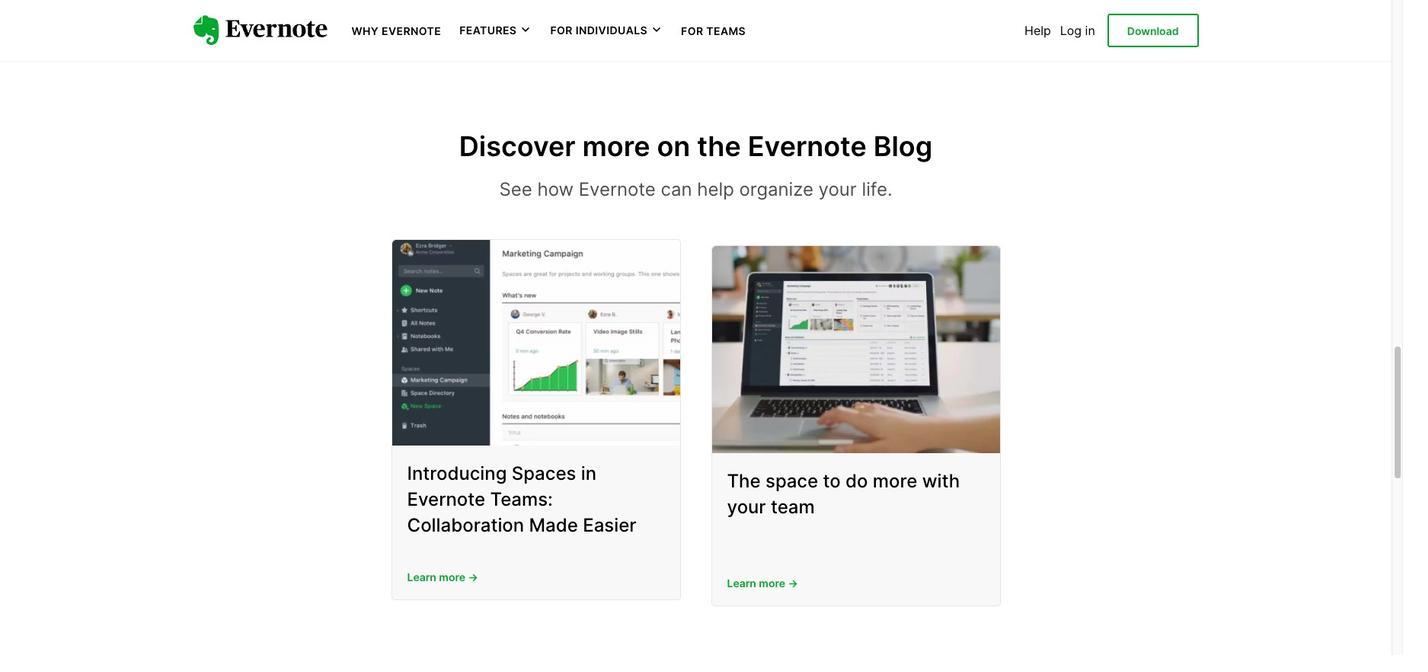 Task type: vqa. For each thing, say whether or not it's contained in the screenshot.
'For'
yes



Task type: locate. For each thing, give the bounding box(es) containing it.
evernote inside introducing spaces in evernote teams: collaboration made easier
[[407, 489, 486, 511]]

do
[[846, 470, 868, 493]]

your left life.
[[819, 179, 857, 201]]

evernote
[[382, 24, 441, 37], [748, 130, 867, 163], [579, 179, 656, 201], [407, 489, 486, 511]]

blog image image
[[392, 240, 680, 446], [712, 246, 1000, 454]]

collaboration
[[407, 514, 524, 536]]

features
[[460, 24, 517, 37]]

evernote left the 'can'
[[579, 179, 656, 201]]

to
[[823, 470, 841, 493]]

in right the spaces on the bottom
[[581, 463, 597, 485]]

more
[[583, 130, 651, 163], [873, 470, 918, 493], [439, 571, 466, 584], [759, 577, 786, 590]]

download
[[1128, 24, 1179, 37]]

1 horizontal spatial learn
[[727, 577, 757, 590]]

0 vertical spatial in
[[1086, 23, 1096, 38]]

1 horizontal spatial your
[[819, 179, 857, 201]]

for teams
[[681, 24, 746, 37]]

how
[[538, 179, 574, 201]]

on
[[657, 130, 691, 163]]

1 horizontal spatial blog image image
[[712, 246, 1000, 454]]

made
[[529, 514, 578, 536]]

individuals
[[576, 24, 648, 37]]

log
[[1061, 23, 1082, 38]]

blog image image for space
[[712, 246, 1000, 454]]

0 horizontal spatial learn
[[407, 571, 437, 584]]

organize
[[740, 179, 814, 201]]

for for for teams
[[681, 24, 704, 37]]

for left individuals
[[551, 24, 573, 37]]

discover
[[459, 130, 576, 163]]

blog
[[874, 130, 933, 163]]

space
[[766, 470, 819, 493]]

help
[[1025, 23, 1052, 38]]

why evernote
[[352, 24, 441, 37]]

your
[[819, 179, 857, 201], [727, 496, 766, 518]]

0 horizontal spatial in
[[581, 463, 597, 485]]

introducing spaces in evernote teams: collaboration made easier
[[407, 463, 637, 536]]

0 horizontal spatial →
[[468, 571, 478, 584]]

→
[[468, 571, 478, 584], [788, 577, 799, 590]]

for for for individuals
[[551, 24, 573, 37]]

0 horizontal spatial your
[[727, 496, 766, 518]]

1 horizontal spatial learn more →
[[727, 577, 799, 590]]

→ down collaboration
[[468, 571, 478, 584]]

see
[[500, 179, 533, 201]]

learn
[[407, 571, 437, 584], [727, 577, 757, 590]]

1 horizontal spatial in
[[1086, 23, 1096, 38]]

team
[[771, 496, 815, 518]]

evernote logo image
[[193, 15, 327, 46]]

for left teams
[[681, 24, 704, 37]]

0 horizontal spatial learn more →
[[407, 571, 478, 584]]

for individuals
[[551, 24, 648, 37]]

0 horizontal spatial blog image image
[[392, 240, 680, 446]]

why
[[352, 24, 379, 37]]

why evernote link
[[352, 23, 441, 38]]

in right the log
[[1086, 23, 1096, 38]]

in
[[1086, 23, 1096, 38], [581, 463, 597, 485]]

learn more → for introducing spaces in evernote teams: collaboration made easier
[[407, 571, 478, 584]]

can
[[661, 179, 692, 201]]

learn more →
[[407, 571, 478, 584], [727, 577, 799, 590]]

your for life.
[[819, 179, 857, 201]]

for
[[551, 24, 573, 37], [681, 24, 704, 37]]

help
[[698, 179, 735, 201]]

0 horizontal spatial for
[[551, 24, 573, 37]]

1 horizontal spatial →
[[788, 577, 799, 590]]

your inside the space to do more with your team
[[727, 496, 766, 518]]

in inside introducing spaces in evernote teams: collaboration made easier
[[581, 463, 597, 485]]

→ down team
[[788, 577, 799, 590]]

your down the the
[[727, 496, 766, 518]]

download link
[[1108, 14, 1199, 47]]

evernote down introducing
[[407, 489, 486, 511]]

1 horizontal spatial for
[[681, 24, 704, 37]]

log in
[[1061, 23, 1096, 38]]

for inside button
[[551, 24, 573, 37]]

learn for introducing spaces in evernote teams: collaboration made easier
[[407, 571, 437, 584]]

1 vertical spatial your
[[727, 496, 766, 518]]

1 vertical spatial in
[[581, 463, 597, 485]]

0 vertical spatial your
[[819, 179, 857, 201]]

the
[[727, 470, 761, 493]]

→ for made
[[468, 571, 478, 584]]



Task type: describe. For each thing, give the bounding box(es) containing it.
blog image image for spaces
[[392, 240, 680, 446]]

spaces
[[512, 463, 576, 485]]

help link
[[1025, 23, 1052, 38]]

with
[[923, 470, 960, 493]]

teams:
[[490, 489, 553, 511]]

for individuals button
[[551, 23, 663, 38]]

evernote right why
[[382, 24, 441, 37]]

the
[[698, 130, 741, 163]]

discover more on the evernote blog
[[459, 130, 933, 163]]

more inside the space to do more with your team
[[873, 470, 918, 493]]

your for team
[[727, 496, 766, 518]]

learn more → for the space to do more with your team
[[727, 577, 799, 590]]

features button
[[460, 23, 532, 38]]

for teams link
[[681, 23, 746, 38]]

the space to do more with your team
[[727, 470, 960, 518]]

teams
[[707, 24, 746, 37]]

log in link
[[1061, 23, 1096, 38]]

introducing
[[407, 463, 507, 485]]

see how evernote can help organize your life.
[[500, 179, 893, 201]]

life.
[[862, 179, 893, 201]]

learn for the space to do more with your team
[[727, 577, 757, 590]]

→ for your
[[788, 577, 799, 590]]

easier
[[583, 514, 637, 536]]

evernote up organize
[[748, 130, 867, 163]]



